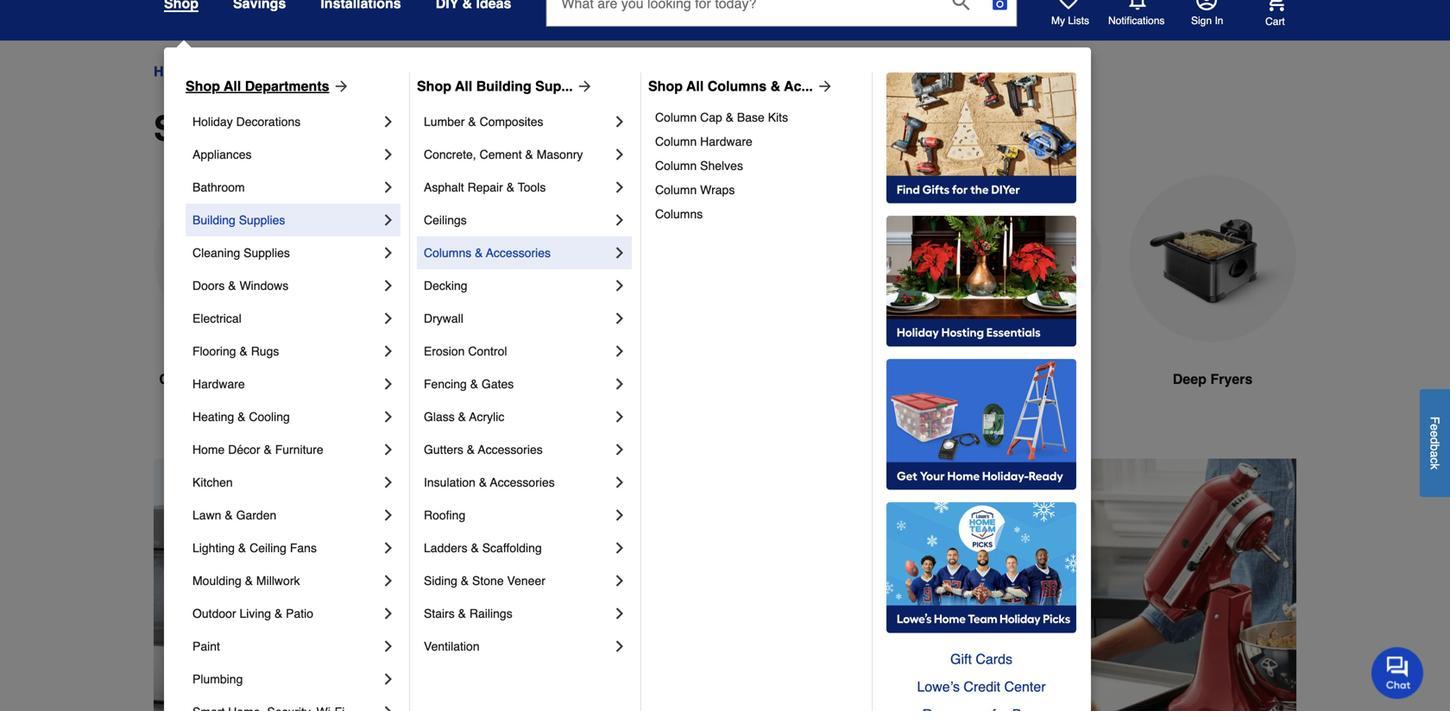 Task type: vqa. For each thing, say whether or not it's contained in the screenshot.
Service
no



Task type: describe. For each thing, give the bounding box(es) containing it.
columns for columns & accessories
[[424, 246, 471, 260]]

millwork
[[256, 574, 300, 588]]

holiday decorations link
[[192, 105, 380, 138]]

arrow right image for shop all departments
[[329, 78, 350, 95]]

insulation & accessories
[[424, 476, 555, 489]]

home décor & furniture link
[[192, 433, 380, 466]]

doors & windows link
[[192, 269, 380, 302]]

heating & cooling link
[[192, 400, 380, 433]]

1 e from the top
[[1428, 424, 1442, 431]]

base
[[737, 110, 765, 124]]

1 vertical spatial hardware
[[192, 377, 245, 391]]

tools
[[518, 180, 546, 194]]

lumber & composites link
[[424, 105, 611, 138]]

supplies for cleaning supplies
[[244, 246, 290, 260]]

chevron right image for home décor & furniture
[[380, 441, 397, 458]]

shop all columns & ac... link
[[648, 76, 834, 97]]

2 e from the top
[[1428, 431, 1442, 437]]

lawn
[[192, 508, 221, 522]]

chevron right image for flooring & rugs
[[380, 343, 397, 360]]

portable
[[368, 371, 423, 387]]

outdoor
[[192, 607, 236, 621]]

cement
[[480, 148, 522, 161]]

chevron right image for stairs & railings
[[611, 605, 628, 622]]

chevron right image for insulation & accessories
[[611, 474, 628, 491]]

0 horizontal spatial small
[[154, 109, 246, 148]]

siding
[[424, 574, 457, 588]]

gutters & accessories link
[[424, 433, 611, 466]]

cart
[[1265, 15, 1285, 27]]

fryers
[[1210, 371, 1253, 387]]

toaster ovens
[[580, 371, 675, 387]]

a gray ninja blender. image
[[934, 175, 1101, 342]]

1 vertical spatial small appliances
[[154, 109, 438, 148]]

chevron right image for erosion control
[[611, 343, 628, 360]]

microwaves
[[237, 371, 316, 387]]

countertop microwaves
[[159, 371, 316, 387]]

chevron right image for siding & stone veneer
[[611, 572, 628, 590]]

cards
[[976, 651, 1012, 667]]

& for flooring & rugs
[[239, 344, 248, 358]]

1 advertisement region from the left
[[0, 459, 261, 711]]

home for home
[[154, 63, 192, 79]]

chevron right image for glass & acrylic
[[611, 408, 628, 426]]

shop for shop all departments
[[186, 78, 220, 94]]

patio
[[286, 607, 313, 621]]

search image
[[952, 0, 970, 10]]

asphalt
[[424, 180, 464, 194]]

bathroom link
[[192, 171, 380, 204]]

column shelves
[[655, 159, 743, 173]]

column for column hardware
[[655, 135, 697, 148]]

all for columns
[[686, 78, 704, 94]]

center
[[1004, 679, 1046, 695]]

control
[[468, 344, 507, 358]]

portable ice makers
[[368, 371, 497, 387]]

supplies for building supplies
[[239, 213, 285, 227]]

lowe's home improvement lists image
[[1058, 0, 1079, 10]]

chevron right image for asphalt repair & tools
[[611, 179, 628, 196]]

sign
[[1191, 15, 1212, 27]]

shop all building sup... link
[[417, 76, 594, 97]]

stairs & railings link
[[424, 597, 611, 630]]

moulding & millwork
[[192, 574, 300, 588]]

lawn & garden
[[192, 508, 276, 522]]

plumbing
[[192, 672, 243, 686]]

& for insulation & accessories
[[479, 476, 487, 489]]

cleaning
[[192, 246, 240, 260]]

appliances down small appliances link on the left top
[[255, 109, 438, 148]]

2 horizontal spatial columns
[[708, 78, 767, 94]]

1 vertical spatial appliances link
[[192, 138, 380, 171]]

deep fryers
[[1173, 371, 1253, 387]]

& for columns & accessories
[[475, 246, 483, 260]]

ventilation
[[424, 640, 480, 653]]

a chefman stainless steel deep fryer. image
[[1129, 175, 1296, 342]]

small appliances link
[[296, 61, 401, 82]]

erosion control
[[424, 344, 507, 358]]

column cap & base kits
[[655, 110, 788, 124]]

chevron right image for lawn & garden
[[380, 507, 397, 524]]

concrete,
[[424, 148, 476, 161]]

sign in
[[1191, 15, 1223, 27]]

countertop
[[159, 371, 234, 387]]

home décor & furniture
[[192, 443, 323, 457]]

lowe's
[[917, 679, 960, 695]]

flooring
[[192, 344, 236, 358]]

accessories for gutters & accessories
[[478, 443, 543, 457]]

ventilation link
[[424, 630, 611, 663]]

wraps
[[700, 183, 735, 197]]

gates
[[482, 377, 514, 391]]

chevron right image for appliances
[[380, 146, 397, 163]]

insulation
[[424, 476, 476, 489]]

flooring & rugs
[[192, 344, 279, 358]]

stone
[[472, 574, 504, 588]]

building supplies link
[[192, 204, 380, 237]]

Search Query text field
[[547, 0, 939, 26]]

roofing
[[424, 508, 465, 522]]

chevron right image for moulding & millwork
[[380, 572, 397, 590]]

moulding & millwork link
[[192, 564, 380, 597]]

chevron right image for building supplies
[[380, 211, 397, 229]]

electrical link
[[192, 302, 380, 335]]

chevron right image for plumbing
[[380, 671, 397, 688]]

glass & acrylic
[[424, 410, 504, 424]]

& for fencing & gates
[[470, 377, 478, 391]]

lowe's home team holiday picks. image
[[886, 502, 1076, 634]]

stairs
[[424, 607, 455, 621]]

columns for columns
[[655, 207, 703, 221]]

chevron right image for cleaning supplies
[[380, 244, 397, 262]]

insulation & accessories link
[[424, 466, 611, 499]]

composites
[[480, 115, 543, 129]]

& for glass & acrylic
[[458, 410, 466, 424]]

erosion
[[424, 344, 465, 358]]

living
[[239, 607, 271, 621]]

in
[[1215, 15, 1223, 27]]

chevron right image for concrete, cement & masonry
[[611, 146, 628, 163]]

cart button
[[1241, 0, 1286, 28]]

chevron right image for drywall
[[611, 310, 628, 327]]

countertop microwaves link
[[154, 175, 321, 431]]

column wraps link
[[655, 178, 860, 202]]

appliances up holiday decorations
[[207, 63, 281, 79]]

chevron right image for electrical
[[380, 310, 397, 327]]

ovens
[[633, 371, 675, 387]]

shop for shop all building sup...
[[417, 78, 451, 94]]



Task type: locate. For each thing, give the bounding box(es) containing it.
column up column shelves
[[655, 135, 697, 148]]

siding & stone veneer link
[[424, 564, 611, 597]]

accessories
[[486, 246, 551, 260], [478, 443, 543, 457], [490, 476, 555, 489]]

column for column wraps
[[655, 183, 697, 197]]

lighting
[[192, 541, 235, 555]]

lowe's home improvement notification center image
[[1127, 0, 1148, 10]]

décor
[[228, 443, 260, 457]]

2 column from the top
[[655, 135, 697, 148]]

shop up lumber
[[417, 78, 451, 94]]

hardware
[[700, 135, 753, 148], [192, 377, 245, 391]]

1 horizontal spatial building
[[476, 78, 531, 94]]

accessories inside "link"
[[478, 443, 543, 457]]

building up composites
[[476, 78, 531, 94]]

accessories for columns & accessories
[[486, 246, 551, 260]]

1 vertical spatial columns
[[655, 207, 703, 221]]

shop all departments link
[[186, 76, 350, 97]]

column hardware
[[655, 135, 753, 148]]

portable ice makers link
[[349, 175, 516, 431]]

all up cap
[[686, 78, 704, 94]]

moulding
[[192, 574, 242, 588]]

chevron right image for gutters & accessories
[[611, 441, 628, 458]]

all up holiday decorations
[[224, 78, 241, 94]]

accessories up roofing link
[[490, 476, 555, 489]]

0 vertical spatial small
[[296, 63, 330, 79]]

1 shop from the left
[[186, 78, 220, 94]]

columns up base
[[708, 78, 767, 94]]

shop up 'holiday'
[[186, 78, 220, 94]]

0 horizontal spatial shop
[[186, 78, 220, 94]]

chevron right image for kitchen
[[380, 474, 397, 491]]

building inside "link"
[[192, 213, 235, 227]]

fencing & gates
[[424, 377, 514, 391]]

0 horizontal spatial all
[[224, 78, 241, 94]]

0 horizontal spatial columns
[[424, 246, 471, 260]]

1 horizontal spatial hardware
[[700, 135, 753, 148]]

heating & cooling
[[192, 410, 290, 424]]

blenders
[[988, 371, 1047, 387]]

gift cards
[[950, 651, 1012, 667]]

camera image
[[991, 0, 1009, 12]]

all for departments
[[224, 78, 241, 94]]

chevron right image for fencing & gates
[[611, 375, 628, 393]]

1 horizontal spatial shop
[[417, 78, 451, 94]]

masonry
[[537, 148, 583, 161]]

columns up decking
[[424, 246, 471, 260]]

home link
[[154, 61, 192, 82]]

chevron right image for decking
[[611, 277, 628, 294]]

gift
[[950, 651, 972, 667]]

chevron right image for holiday decorations
[[380, 113, 397, 130]]

shelves
[[700, 159, 743, 173]]

0 vertical spatial home
[[154, 63, 192, 79]]

supplies inside "link"
[[239, 213, 285, 227]]

glass
[[424, 410, 455, 424]]

& for lawn & garden
[[225, 508, 233, 522]]

fans
[[290, 541, 317, 555]]

appliances link down decorations
[[192, 138, 380, 171]]

hardware link
[[192, 368, 380, 400]]

appliances up bathroom
[[192, 148, 252, 161]]

flooring & rugs link
[[192, 335, 380, 368]]

concrete, cement & masonry link
[[424, 138, 611, 171]]

rugs
[[251, 344, 279, 358]]

0 vertical spatial accessories
[[486, 246, 551, 260]]

supplies up cleaning supplies
[[239, 213, 285, 227]]

lowe's home improvement account image
[[1196, 0, 1217, 10]]

chevron right image for columns & accessories
[[611, 244, 628, 262]]

garden
[[236, 508, 276, 522]]

2 horizontal spatial all
[[686, 78, 704, 94]]

2 vertical spatial columns
[[424, 246, 471, 260]]

& for heating & cooling
[[237, 410, 246, 424]]

arrow right image for shop all columns & ac...
[[813, 78, 834, 95]]

0 vertical spatial columns
[[708, 78, 767, 94]]

kitchen link
[[192, 466, 380, 499]]

shop all departments
[[186, 78, 329, 94]]

2 horizontal spatial shop
[[648, 78, 683, 94]]

fencing
[[424, 377, 467, 391]]

veneer
[[507, 574, 545, 588]]

accessories for insulation & accessories
[[490, 476, 555, 489]]

0 horizontal spatial building
[[192, 213, 235, 227]]

column left cap
[[655, 110, 697, 124]]

lists
[[1068, 15, 1089, 27]]

chevron right image
[[611, 146, 628, 163], [380, 211, 397, 229], [611, 244, 628, 262], [380, 277, 397, 294], [611, 277, 628, 294], [611, 310, 628, 327], [611, 343, 628, 360], [611, 474, 628, 491], [380, 507, 397, 524], [611, 539, 628, 557], [380, 572, 397, 590], [611, 605, 628, 622], [380, 703, 397, 711]]

0 vertical spatial small appliances
[[296, 63, 401, 79]]

lowe's home improvement cart image
[[1265, 0, 1286, 11]]

e up b
[[1428, 431, 1442, 437]]

column for column shelves
[[655, 159, 697, 173]]

1 vertical spatial small
[[154, 109, 246, 148]]

0 horizontal spatial hardware
[[192, 377, 245, 391]]

supplies up windows
[[244, 246, 290, 260]]

arrow right image
[[329, 78, 350, 95], [573, 78, 594, 95], [813, 78, 834, 95], [1265, 601, 1282, 618]]

chevron right image for outdoor living & patio
[[380, 605, 397, 622]]

cleaning supplies
[[192, 246, 290, 260]]

e up d
[[1428, 424, 1442, 431]]

electrical
[[192, 312, 242, 325]]

chevron right image for roofing
[[611, 507, 628, 524]]

& for moulding & millwork
[[245, 574, 253, 588]]

1 vertical spatial building
[[192, 213, 235, 227]]

columns down column wraps
[[655, 207, 703, 221]]

hardware down flooring
[[192, 377, 245, 391]]

shop for shop all columns & ac...
[[648, 78, 683, 94]]

arrow right image inside shop all building sup... link
[[573, 78, 594, 95]]

chevron right image for heating & cooling
[[380, 408, 397, 426]]

erosion control link
[[424, 335, 611, 368]]

& for lumber & composites
[[468, 115, 476, 129]]

& for lighting & ceiling fans
[[238, 541, 246, 555]]

my lists
[[1051, 15, 1089, 27]]

a gray and stainless steel ninja air fryer. image
[[739, 175, 906, 342]]

chat invite button image
[[1372, 647, 1424, 699]]

chevron right image
[[380, 113, 397, 130], [611, 113, 628, 130], [380, 146, 397, 163], [380, 179, 397, 196], [611, 179, 628, 196], [611, 211, 628, 229], [380, 244, 397, 262], [380, 310, 397, 327], [380, 343, 397, 360], [380, 375, 397, 393], [611, 375, 628, 393], [380, 408, 397, 426], [611, 408, 628, 426], [380, 441, 397, 458], [611, 441, 628, 458], [380, 474, 397, 491], [611, 507, 628, 524], [380, 539, 397, 557], [611, 572, 628, 590], [380, 605, 397, 622], [380, 638, 397, 655], [611, 638, 628, 655], [380, 671, 397, 688]]

small appliances down departments
[[154, 109, 438, 148]]

1 vertical spatial accessories
[[478, 443, 543, 457]]

0 horizontal spatial home
[[154, 63, 192, 79]]

cooling
[[249, 410, 290, 424]]

appliances right departments
[[334, 63, 401, 79]]

chevron right image for doors & windows
[[380, 277, 397, 294]]

gutters
[[424, 443, 463, 457]]

chevron right image for ventilation
[[611, 638, 628, 655]]

None search field
[[546, 0, 1017, 43]]

& for doors & windows
[[228, 279, 236, 293]]

columns & accessories link
[[424, 237, 611, 269]]

chevron right image for lighting & ceiling fans
[[380, 539, 397, 557]]

a stainless steel toaster oven. image
[[544, 175, 711, 342]]

1 column from the top
[[655, 110, 697, 124]]

lawn & garden link
[[192, 499, 380, 532]]

deep
[[1173, 371, 1207, 387]]

get your home holiday-ready. image
[[886, 359, 1076, 490]]

1 vertical spatial supplies
[[244, 246, 290, 260]]

2 advertisement region from the left
[[261, 459, 1403, 711]]

accessories down ceilings link
[[486, 246, 551, 260]]

chevron right image for ladders & scaffolding
[[611, 539, 628, 557]]

arrow right image inside shop all columns & ac... link
[[813, 78, 834, 95]]

kitchen
[[192, 476, 233, 489]]

d
[[1428, 437, 1442, 444]]

2 shop from the left
[[417, 78, 451, 94]]

a black and stainless steel countertop microwave. image
[[154, 175, 321, 342]]

small up bathroom
[[154, 109, 246, 148]]

toaster ovens link
[[544, 175, 711, 431]]

small up holiday decorations link
[[296, 63, 330, 79]]

hardware down column cap & base kits
[[700, 135, 753, 148]]

my
[[1051, 15, 1065, 27]]

chevron right image for hardware
[[380, 375, 397, 393]]

credit
[[964, 679, 1000, 695]]

advertisement region
[[0, 459, 261, 711], [261, 459, 1403, 711]]

outdoor living & patio link
[[192, 597, 380, 630]]

column hardware link
[[655, 129, 860, 154]]

supplies
[[239, 213, 285, 227], [244, 246, 290, 260]]

0 vertical spatial building
[[476, 78, 531, 94]]

column down column shelves
[[655, 183, 697, 197]]

0 vertical spatial supplies
[[239, 213, 285, 227]]

notifications
[[1108, 15, 1165, 27]]

chevron right image for ceilings
[[611, 211, 628, 229]]

shop up column cap & base kits
[[648, 78, 683, 94]]

& inside "link"
[[467, 443, 475, 457]]

accessories up insulation & accessories link
[[478, 443, 543, 457]]

1 horizontal spatial columns
[[655, 207, 703, 221]]

0 vertical spatial appliances link
[[207, 61, 281, 82]]

& for ladders & scaffolding
[[471, 541, 479, 555]]

& for siding & stone veneer
[[461, 574, 469, 588]]

shop all building sup...
[[417, 78, 573, 94]]

chevron right image for paint
[[380, 638, 397, 655]]

4 column from the top
[[655, 183, 697, 197]]

heating
[[192, 410, 234, 424]]

lumber
[[424, 115, 465, 129]]

plumbing link
[[192, 663, 380, 696]]

building supplies
[[192, 213, 285, 227]]

ladders & scaffolding
[[424, 541, 542, 555]]

drywall
[[424, 312, 463, 325]]

doors & windows
[[192, 279, 289, 293]]

ladders & scaffolding link
[[424, 532, 611, 564]]

column
[[655, 110, 697, 124], [655, 135, 697, 148], [655, 159, 697, 173], [655, 183, 697, 197]]

asphalt repair & tools link
[[424, 171, 611, 204]]

column for column cap & base kits
[[655, 110, 697, 124]]

1 horizontal spatial home
[[192, 443, 225, 457]]

kits
[[768, 110, 788, 124]]

holiday decorations
[[192, 115, 301, 129]]

decorations
[[236, 115, 301, 129]]

3 column from the top
[[655, 159, 697, 173]]

home for home décor & furniture
[[192, 443, 225, 457]]

building up the cleaning in the top of the page
[[192, 213, 235, 227]]

arrow right image for shop all building sup...
[[573, 78, 594, 95]]

a
[[1428, 451, 1442, 458]]

holiday hosting essentials. image
[[886, 216, 1076, 347]]

3 shop from the left
[[648, 78, 683, 94]]

1 all from the left
[[224, 78, 241, 94]]

home
[[154, 63, 192, 79], [192, 443, 225, 457]]

find gifts for the diyer. image
[[886, 73, 1076, 204]]

a silver-colored new air portable ice maker. image
[[349, 175, 516, 342]]

sup...
[[535, 78, 573, 94]]

chevron right image for lumber & composites
[[611, 113, 628, 130]]

column shelves link
[[655, 154, 860, 178]]

arrow right image inside shop all departments link
[[329, 78, 350, 95]]

small appliances up holiday decorations link
[[296, 63, 401, 79]]

appliances link up holiday decorations
[[207, 61, 281, 82]]

column up column wraps
[[655, 159, 697, 173]]

2 all from the left
[[455, 78, 472, 94]]

2 vertical spatial accessories
[[490, 476, 555, 489]]

decking link
[[424, 269, 611, 302]]

3 all from the left
[[686, 78, 704, 94]]

0 vertical spatial hardware
[[700, 135, 753, 148]]

ice
[[427, 371, 446, 387]]

asphalt repair & tools
[[424, 180, 546, 194]]

chevron right image for bathroom
[[380, 179, 397, 196]]

ceilings link
[[424, 204, 611, 237]]

1 horizontal spatial small
[[296, 63, 330, 79]]

drywall link
[[424, 302, 611, 335]]

windows
[[239, 279, 289, 293]]

all up lumber
[[455, 78, 472, 94]]

all for building
[[455, 78, 472, 94]]

b
[[1428, 444, 1442, 451]]

1 horizontal spatial all
[[455, 78, 472, 94]]

1 vertical spatial home
[[192, 443, 225, 457]]

roofing link
[[424, 499, 611, 532]]

& for stairs & railings
[[458, 607, 466, 621]]

siding & stone veneer
[[424, 574, 545, 588]]

shop all columns & ac...
[[648, 78, 813, 94]]

& for gutters & accessories
[[467, 443, 475, 457]]



